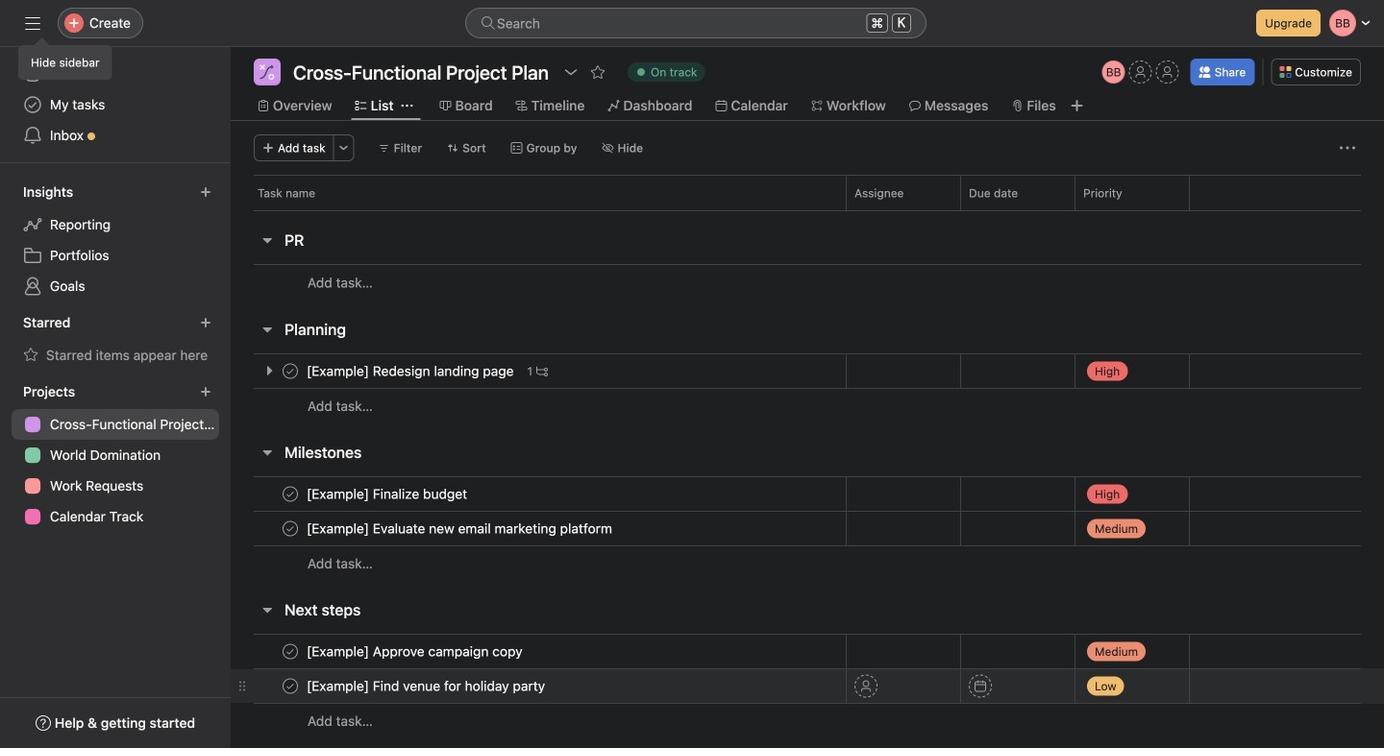 Task type: vqa. For each thing, say whether or not it's contained in the screenshot.
LEFT in the right top of the page
no



Task type: describe. For each thing, give the bounding box(es) containing it.
show options image
[[563, 64, 579, 80]]

collapse task list for this group image for header next steps tree grid
[[260, 603, 275, 618]]

new project or portfolio image
[[200, 386, 212, 398]]

[example] approve campaign copy cell
[[231, 635, 846, 670]]

more actions image
[[338, 142, 350, 154]]

Search tasks, projects, and more text field
[[465, 8, 927, 38]]

mark complete checkbox inside [example] redesign landing page cell
[[279, 360, 302, 383]]

[example] find venue for holiday party cell
[[231, 669, 846, 705]]

task name text field for [example] evaluate new email marketing platform cell
[[303, 520, 618, 539]]

task name text field inside [example] redesign landing page cell
[[303, 362, 520, 381]]

manage project members image
[[1102, 61, 1126, 84]]

mark complete image for [example] evaluate new email marketing platform cell
[[279, 518, 302, 541]]

[example] finalize budget cell
[[231, 477, 846, 512]]

task name text field for [example] find venue for holiday party cell
[[303, 677, 551, 697]]

starred element
[[0, 306, 231, 375]]

insights element
[[0, 175, 231, 306]]

mark complete image for the [example] finalize budget "cell"
[[279, 483, 302, 506]]

2 collapse task list for this group image from the top
[[260, 445, 275, 461]]

hide sidebar image
[[25, 15, 40, 31]]

add items to starred image
[[200, 317, 212, 329]]

Task name text field
[[303, 643, 528, 662]]

new insights image
[[200, 187, 212, 198]]

mark complete checkbox for task name text field inside the the [example] finalize budget "cell"
[[279, 483, 302, 506]]

mark complete image for mark complete checkbox in the [example] redesign landing page cell
[[279, 360, 302, 383]]

header next steps tree grid
[[231, 635, 1384, 739]]



Task type: locate. For each thing, give the bounding box(es) containing it.
mark complete checkbox inside [example] find venue for holiday party cell
[[279, 675, 302, 698]]

1 vertical spatial collapse task list for this group image
[[260, 445, 275, 461]]

1 mark complete checkbox from the top
[[279, 360, 302, 383]]

tab actions image
[[401, 100, 413, 112]]

0 vertical spatial mark complete checkbox
[[279, 483, 302, 506]]

mark complete image inside [example] redesign landing page cell
[[279, 360, 302, 383]]

0 vertical spatial mark complete image
[[279, 360, 302, 383]]

task name text field for the [example] finalize budget "cell"
[[303, 485, 473, 504]]

Mark complete checkbox
[[279, 483, 302, 506], [279, 641, 302, 664]]

1 subtask image
[[537, 366, 548, 377]]

mark complete checkbox for task name text box at the left bottom of the page
[[279, 641, 302, 664]]

header milestones tree grid
[[231, 477, 1384, 582]]

projects element
[[0, 375, 231, 536]]

collapse task list for this group image for header planning tree grid
[[260, 322, 275, 337]]

2 mark complete checkbox from the top
[[279, 518, 302, 541]]

mark complete checkbox for [example] evaluate new email marketing platform cell
[[279, 518, 302, 541]]

collapse task list for this group image
[[260, 233, 275, 248], [260, 445, 275, 461]]

expand subtask list for the task [example] redesign landing page image
[[262, 363, 277, 379]]

2 mark complete image from the top
[[279, 675, 302, 698]]

3 task name text field from the top
[[303, 520, 618, 539]]

None field
[[465, 8, 927, 38]]

4 task name text field from the top
[[303, 677, 551, 697]]

add to starred image
[[590, 64, 606, 80]]

[example] evaluate new email marketing platform cell
[[231, 511, 846, 547]]

1 vertical spatial collapse task list for this group image
[[260, 603, 275, 618]]

task name text field inside [example] evaluate new email marketing platform cell
[[303, 520, 618, 539]]

1 vertical spatial mark complete image
[[279, 518, 302, 541]]

2 mark complete checkbox from the top
[[279, 641, 302, 664]]

Task name text field
[[303, 362, 520, 381], [303, 485, 473, 504], [303, 520, 618, 539], [303, 677, 551, 697]]

3 mark complete image from the top
[[279, 641, 302, 664]]

mark complete image for [example] approve campaign copy cell
[[279, 641, 302, 664]]

more actions image
[[1340, 140, 1356, 156]]

0 vertical spatial mark complete checkbox
[[279, 360, 302, 383]]

1 vertical spatial mark complete checkbox
[[279, 518, 302, 541]]

row
[[231, 175, 1384, 211], [254, 210, 1361, 212], [231, 264, 1384, 301], [231, 354, 1384, 389], [231, 388, 1384, 424], [231, 477, 1384, 512], [231, 511, 1384, 547], [231, 546, 1384, 582], [231, 635, 1384, 670], [231, 669, 1384, 705], [231, 704, 1384, 739]]

mark complete checkbox inside [example] evaluate new email marketing platform cell
[[279, 518, 302, 541]]

1 vertical spatial mark complete checkbox
[[279, 641, 302, 664]]

2 collapse task list for this group image from the top
[[260, 603, 275, 618]]

0 vertical spatial collapse task list for this group image
[[260, 322, 275, 337]]

2 mark complete image from the top
[[279, 518, 302, 541]]

tooltip
[[19, 40, 111, 79]]

3 mark complete checkbox from the top
[[279, 675, 302, 698]]

None text field
[[288, 59, 554, 86]]

collapse task list for this group image
[[260, 322, 275, 337], [260, 603, 275, 618]]

header planning tree grid
[[231, 354, 1384, 424]]

1 task name text field from the top
[[303, 362, 520, 381]]

mark complete checkbox for [example] find venue for holiday party cell
[[279, 675, 302, 698]]

mark complete image for mark complete checkbox in the [example] find venue for holiday party cell
[[279, 675, 302, 698]]

Mark complete checkbox
[[279, 360, 302, 383], [279, 518, 302, 541], [279, 675, 302, 698]]

mark complete image inside [example] approve campaign copy cell
[[279, 641, 302, 664]]

mark complete image inside the [example] finalize budget "cell"
[[279, 483, 302, 506]]

mark complete image inside [example] evaluate new email marketing platform cell
[[279, 518, 302, 541]]

add tab image
[[1070, 98, 1085, 113]]

task name text field inside [example] find venue for holiday party cell
[[303, 677, 551, 697]]

mark complete image
[[279, 360, 302, 383], [279, 675, 302, 698]]

1 mark complete image from the top
[[279, 483, 302, 506]]

mark complete image
[[279, 483, 302, 506], [279, 518, 302, 541], [279, 641, 302, 664]]

1 mark complete image from the top
[[279, 360, 302, 383]]

1 collapse task list for this group image from the top
[[260, 322, 275, 337]]

0 vertical spatial collapse task list for this group image
[[260, 233, 275, 248]]

2 task name text field from the top
[[303, 485, 473, 504]]

mark complete image inside [example] find venue for holiday party cell
[[279, 675, 302, 698]]

2 vertical spatial mark complete checkbox
[[279, 675, 302, 698]]

line_and_symbols image
[[260, 64, 275, 80]]

task name text field inside the [example] finalize budget "cell"
[[303, 485, 473, 504]]

0 vertical spatial mark complete image
[[279, 483, 302, 506]]

1 vertical spatial mark complete image
[[279, 675, 302, 698]]

global element
[[0, 47, 231, 162]]

mark complete checkbox inside [example] approve campaign copy cell
[[279, 641, 302, 664]]

mark complete checkbox inside the [example] finalize budget "cell"
[[279, 483, 302, 506]]

1 mark complete checkbox from the top
[[279, 483, 302, 506]]

[example] redesign landing page cell
[[231, 354, 846, 389]]

2 vertical spatial mark complete image
[[279, 641, 302, 664]]

1 collapse task list for this group image from the top
[[260, 233, 275, 248]]



